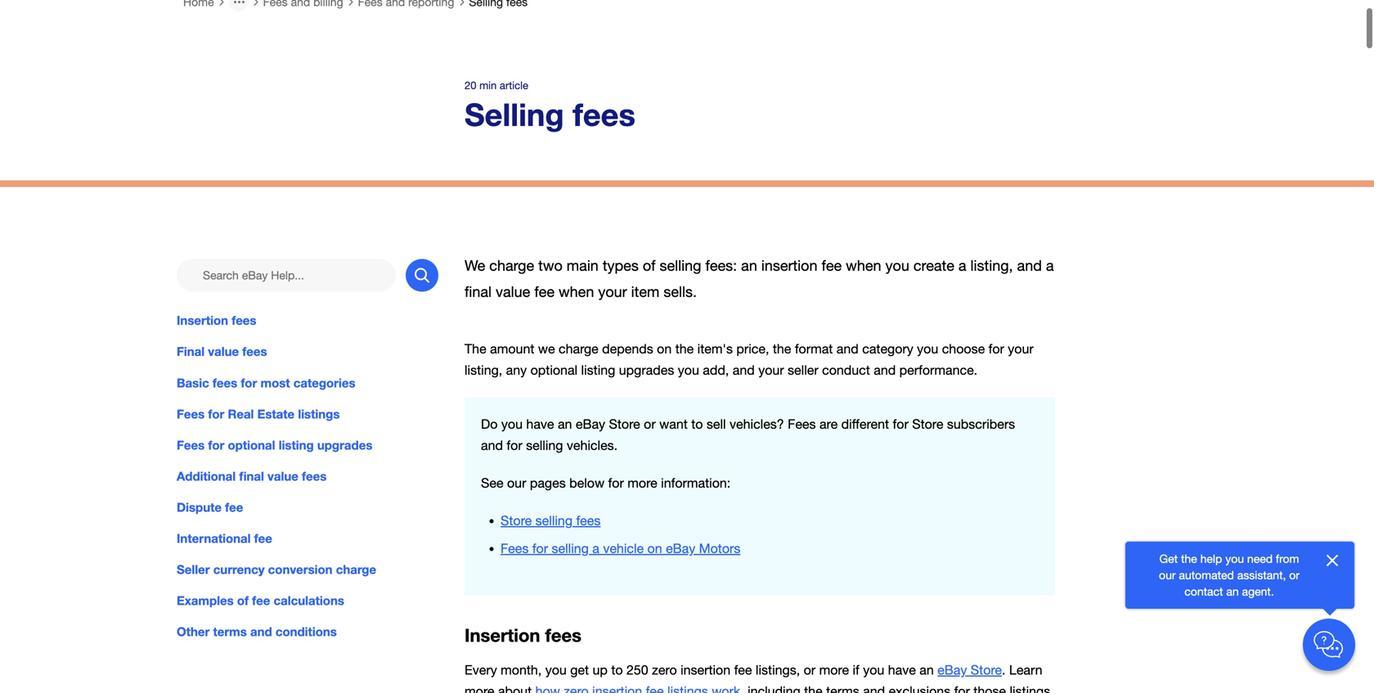 Task type: vqa. For each thing, say whether or not it's contained in the screenshot.
depends's the on
yes



Task type: locate. For each thing, give the bounding box(es) containing it.
conditions
[[276, 625, 337, 639]]

insertion
[[762, 257, 818, 274], [681, 662, 731, 678]]

upgrades down 'listings' on the bottom of page
[[317, 438, 373, 452]]

insertion right fees:
[[762, 257, 818, 274]]

the right get
[[1182, 552, 1198, 566]]

more
[[628, 476, 658, 491], [820, 662, 850, 678], [465, 684, 495, 693]]

if
[[853, 662, 860, 678]]

2 vertical spatial your
[[759, 362, 785, 378]]

value up amount
[[496, 283, 531, 301]]

on right vehicle
[[648, 541, 663, 556]]

up
[[593, 662, 608, 678]]

selling up sells.
[[660, 257, 702, 274]]

for left most
[[241, 375, 257, 390]]

1 horizontal spatial insertion
[[762, 257, 818, 274]]

for
[[989, 341, 1005, 356], [241, 375, 257, 390], [208, 407, 225, 421], [893, 416, 909, 432], [208, 438, 225, 452], [507, 438, 523, 453], [609, 476, 624, 491], [533, 541, 548, 556]]

for right choose at the right of page
[[989, 341, 1005, 356]]

the right price, on the right
[[773, 341, 792, 356]]

an inside we charge two main types of selling fees: an insertion fee when you create a listing, and a final value fee when your item sells.
[[742, 257, 758, 274]]

0 vertical spatial upgrades
[[619, 362, 675, 378]]

selling up pages
[[526, 438, 563, 453]]

final value fees link
[[177, 343, 439, 361]]

an right fees:
[[742, 257, 758, 274]]

motors
[[699, 541, 741, 556]]

insertion right zero
[[681, 662, 731, 678]]

optional down the we
[[531, 362, 578, 378]]

0 vertical spatial our
[[507, 476, 527, 491]]

0 horizontal spatial of
[[237, 593, 249, 608]]

you left create at the right top of the page
[[886, 257, 910, 274]]

0 horizontal spatial optional
[[228, 438, 275, 452]]

on for depends
[[657, 341, 672, 356]]

1 vertical spatial our
[[1160, 568, 1176, 582]]

Search eBay Help... text field
[[177, 259, 396, 292]]

0 vertical spatial insertion
[[177, 313, 228, 328]]

examples
[[177, 593, 234, 608]]

1 vertical spatial insertion fees
[[465, 625, 582, 646]]

0 vertical spatial your
[[599, 283, 627, 301]]

0 horizontal spatial insertion fees
[[177, 313, 257, 328]]

min
[[480, 79, 497, 92]]

1 horizontal spatial your
[[759, 362, 785, 378]]

0 horizontal spatial value
[[208, 344, 239, 359]]

charge for the amount we charge depends on the item's price, the format and category you choose for your listing, any optional listing upgrades you add, and your seller conduct and performance.
[[559, 341, 599, 356]]

final down fees for optional listing upgrades
[[239, 469, 264, 484]]

you right do
[[502, 416, 523, 432]]

an
[[742, 257, 758, 274], [558, 416, 572, 432], [1227, 585, 1240, 598], [920, 662, 934, 678]]

2 vertical spatial more
[[465, 684, 495, 693]]

fees
[[177, 407, 205, 421], [788, 416, 816, 432], [177, 438, 205, 452], [501, 541, 529, 556]]

basic fees for most categories
[[177, 375, 356, 390]]

ebay up vehicles.
[[576, 416, 606, 432]]

1 horizontal spatial listing
[[582, 362, 616, 378]]

see our pages below for more information:
[[481, 476, 731, 491]]

you right help
[[1226, 552, 1245, 566]]

1 vertical spatial charge
[[559, 341, 599, 356]]

2 horizontal spatial or
[[1290, 568, 1300, 582]]

conduct
[[823, 362, 871, 378]]

our right see
[[507, 476, 527, 491]]

the amount we charge depends on the item's price, the format and category you choose for your listing, any optional listing upgrades you add, and your seller conduct and performance.
[[465, 341, 1034, 378]]

have inside do you have an ebay store or want to sell vehicles? fees are different for store subscribers and for selling vehicles.
[[527, 416, 554, 432]]

selling down 'store selling fees' link at left
[[552, 541, 589, 556]]

listing down depends at the left of the page
[[582, 362, 616, 378]]

0 horizontal spatial or
[[644, 416, 656, 432]]

your down types
[[599, 283, 627, 301]]

2 horizontal spatial a
[[1047, 257, 1055, 274]]

or down from in the right of the page
[[1290, 568, 1300, 582]]

1 horizontal spatial of
[[643, 257, 656, 274]]

value
[[496, 283, 531, 301], [208, 344, 239, 359], [268, 469, 299, 484]]

1 horizontal spatial optional
[[531, 362, 578, 378]]

fees left are
[[788, 416, 816, 432]]

more left information: in the bottom of the page
[[628, 476, 658, 491]]

0 vertical spatial ebay
[[576, 416, 606, 432]]

1 vertical spatial or
[[1290, 568, 1300, 582]]

most
[[261, 375, 290, 390]]

0 vertical spatial to
[[692, 416, 703, 432]]

fees down store selling fees
[[501, 541, 529, 556]]

1 horizontal spatial to
[[692, 416, 703, 432]]

an left agent.
[[1227, 585, 1240, 598]]

store selling fees link
[[501, 513, 601, 528]]

more down every
[[465, 684, 495, 693]]

1 vertical spatial insertion
[[681, 662, 731, 678]]

listing, down the
[[465, 362, 503, 378]]

fees
[[573, 96, 636, 133], [232, 313, 257, 328], [242, 344, 267, 359], [213, 375, 237, 390], [302, 469, 327, 484], [577, 513, 601, 528], [546, 625, 582, 646]]

for inside the "the amount we charge depends on the item's price, the format and category you choose for your listing, any optional listing upgrades you add, and your seller conduct and performance."
[[989, 341, 1005, 356]]

upgrades down depends at the left of the page
[[619, 362, 675, 378]]

the inside get the help you need from our automated assistant, or contact an agent.
[[1182, 552, 1198, 566]]

0 horizontal spatial have
[[527, 416, 554, 432]]

dispute
[[177, 500, 222, 515]]

amount
[[490, 341, 535, 356]]

1 horizontal spatial insertion fees
[[465, 625, 582, 646]]

1 horizontal spatial the
[[773, 341, 792, 356]]

0 vertical spatial on
[[657, 341, 672, 356]]

1 horizontal spatial more
[[628, 476, 658, 491]]

get
[[571, 662, 589, 678]]

0 horizontal spatial to
[[612, 662, 623, 678]]

international fee
[[177, 531, 272, 546]]

to left sell
[[692, 416, 703, 432]]

item
[[632, 283, 660, 301]]

0 horizontal spatial listing
[[279, 438, 314, 452]]

0 vertical spatial listing
[[582, 362, 616, 378]]

ebay left motors
[[666, 541, 696, 556]]

ebay
[[576, 416, 606, 432], [666, 541, 696, 556], [938, 662, 968, 678]]

0 horizontal spatial your
[[599, 283, 627, 301]]

0 horizontal spatial ebay
[[576, 416, 606, 432]]

currency
[[213, 562, 265, 577]]

1 vertical spatial listing
[[279, 438, 314, 452]]

2 horizontal spatial your
[[1009, 341, 1034, 356]]

and inside do you have an ebay store or want to sell vehicles? fees are different for store subscribers and for selling vehicles.
[[481, 438, 503, 453]]

2 vertical spatial ebay
[[938, 662, 968, 678]]

0 vertical spatial optional
[[531, 362, 578, 378]]

have right do
[[527, 416, 554, 432]]

on right depends at the left of the page
[[657, 341, 672, 356]]

and inside we charge two main types of selling fees: an insertion fee when you create a listing, and a final value fee when your item sells.
[[1018, 257, 1043, 274]]

1 vertical spatial of
[[237, 593, 249, 608]]

ebay left .
[[938, 662, 968, 678]]

0 horizontal spatial charge
[[336, 562, 377, 577]]

additional final value fees link
[[177, 467, 439, 485]]

optional inside the "the amount we charge depends on the item's price, the format and category you choose for your listing, any optional listing upgrades you add, and your seller conduct and performance."
[[531, 362, 578, 378]]

dispute fee link
[[177, 498, 439, 516]]

0 horizontal spatial more
[[465, 684, 495, 693]]

final down the we
[[465, 283, 492, 301]]

charge
[[490, 257, 535, 274], [559, 341, 599, 356], [336, 562, 377, 577]]

1 vertical spatial insertion
[[465, 625, 541, 646]]

the
[[676, 341, 694, 356], [773, 341, 792, 356], [1182, 552, 1198, 566]]

2 vertical spatial or
[[804, 662, 816, 678]]

our
[[507, 476, 527, 491], [1160, 568, 1176, 582]]

0 vertical spatial insertion
[[762, 257, 818, 274]]

2 vertical spatial charge
[[336, 562, 377, 577]]

1 vertical spatial on
[[648, 541, 663, 556]]

insertion fees link
[[177, 312, 439, 330]]

learn
[[1010, 662, 1043, 678]]

insertion up month,
[[465, 625, 541, 646]]

250
[[627, 662, 649, 678]]

have right if
[[889, 662, 916, 678]]

0 horizontal spatial insertion
[[681, 662, 731, 678]]

2 horizontal spatial the
[[1182, 552, 1198, 566]]

1 horizontal spatial listing,
[[971, 257, 1014, 274]]

0 vertical spatial or
[[644, 416, 656, 432]]

your right choose at the right of page
[[1009, 341, 1034, 356]]

an up vehicles.
[[558, 416, 572, 432]]

optional
[[531, 362, 578, 378], [228, 438, 275, 452]]

2 horizontal spatial charge
[[559, 341, 599, 356]]

get the help you need from our automated assistant, or contact an agent. tooltip
[[1152, 551, 1308, 600]]

insertion fees up final value fees
[[177, 313, 257, 328]]

below
[[570, 476, 605, 491]]

0 vertical spatial of
[[643, 257, 656, 274]]

1 horizontal spatial a
[[959, 257, 967, 274]]

charge inside the "the amount we charge depends on the item's price, the format and category you choose for your listing, any optional listing upgrades you add, and your seller conduct and performance."
[[559, 341, 599, 356]]

0 vertical spatial charge
[[490, 257, 535, 274]]

basic
[[177, 375, 209, 390]]

every
[[465, 662, 497, 678]]

additional final value fees
[[177, 469, 327, 484]]

every month, you get up to 250 zero insertion fee listings, or more if you have an ebay store
[[465, 662, 1003, 678]]

listing down fees for real estate listings link
[[279, 438, 314, 452]]

listing, right create at the right top of the page
[[971, 257, 1014, 274]]

1 horizontal spatial final
[[465, 283, 492, 301]]

fees for fees for optional listing upgrades
[[177, 438, 205, 452]]

or left want
[[644, 416, 656, 432]]

fees:
[[706, 257, 738, 274]]

0 vertical spatial have
[[527, 416, 554, 432]]

or
[[644, 416, 656, 432], [1290, 568, 1300, 582], [804, 662, 816, 678]]

other terms and conditions link
[[177, 623, 439, 641]]

or right 'listings,' on the right bottom of the page
[[804, 662, 816, 678]]

selling down pages
[[536, 513, 573, 528]]

we charge two main types of selling fees: an insertion fee when you create a listing, and a final value fee when your item sells.
[[465, 257, 1055, 301]]

value right final
[[208, 344, 239, 359]]

a
[[959, 257, 967, 274], [1047, 257, 1055, 274], [593, 541, 600, 556]]

on inside the "the amount we charge depends on the item's price, the format and category you choose for your listing, any optional listing upgrades you add, and your seller conduct and performance."
[[657, 341, 672, 356]]

basic fees for most categories link
[[177, 374, 439, 392]]

fees down basic
[[177, 407, 205, 421]]

insertion fees up month,
[[465, 625, 582, 646]]

or inside do you have an ebay store or want to sell vehicles? fees are different for store subscribers and for selling vehicles.
[[644, 416, 656, 432]]

store up vehicles.
[[609, 416, 641, 432]]

1 horizontal spatial our
[[1160, 568, 1176, 582]]

optional up additional final value fees
[[228, 438, 275, 452]]

your down price, on the right
[[759, 362, 785, 378]]

ebay inside do you have an ebay store or want to sell vehicles? fees are different for store subscribers and for selling vehicles.
[[576, 416, 606, 432]]

store
[[609, 416, 641, 432], [913, 416, 944, 432], [501, 513, 532, 528], [971, 662, 1003, 678]]

of up the item
[[643, 257, 656, 274]]

calculations
[[274, 593, 344, 608]]

2 horizontal spatial value
[[496, 283, 531, 301]]

you inside get the help you need from our automated assistant, or contact an agent.
[[1226, 552, 1245, 566]]

fees inside additional final value fees link
[[302, 469, 327, 484]]

choose
[[943, 341, 986, 356]]

1 vertical spatial more
[[820, 662, 850, 678]]

fees up additional
[[177, 438, 205, 452]]

price,
[[737, 341, 770, 356]]

the left "item's"
[[676, 341, 694, 356]]

0 vertical spatial listing,
[[971, 257, 1014, 274]]

an left ebay store "link"
[[920, 662, 934, 678]]

1 vertical spatial optional
[[228, 438, 275, 452]]

to right up
[[612, 662, 623, 678]]

1 vertical spatial listing,
[[465, 362, 503, 378]]

of down "currency"
[[237, 593, 249, 608]]

1 horizontal spatial when
[[846, 257, 882, 274]]

see
[[481, 476, 504, 491]]

1 horizontal spatial charge
[[490, 257, 535, 274]]

0 horizontal spatial upgrades
[[317, 438, 373, 452]]

fee
[[822, 257, 842, 274], [535, 283, 555, 301], [225, 500, 243, 515], [254, 531, 272, 546], [252, 593, 270, 608], [735, 662, 753, 678]]

value down fees for optional listing upgrades
[[268, 469, 299, 484]]

dispute fee
[[177, 500, 243, 515]]

insertion up final
[[177, 313, 228, 328]]

1 vertical spatial final
[[239, 469, 264, 484]]

more left if
[[820, 662, 850, 678]]

1 vertical spatial upgrades
[[317, 438, 373, 452]]

our inside get the help you need from our automated assistant, or contact an agent.
[[1160, 568, 1176, 582]]

month,
[[501, 662, 542, 678]]

1 horizontal spatial have
[[889, 662, 916, 678]]

to inside do you have an ebay store or want to sell vehicles? fees are different for store subscribers and for selling vehicles.
[[692, 416, 703, 432]]

when
[[846, 257, 882, 274], [559, 283, 594, 301]]

1 vertical spatial ebay
[[666, 541, 696, 556]]

listing
[[582, 362, 616, 378], [279, 438, 314, 452]]

our down get
[[1160, 568, 1176, 582]]

1 vertical spatial when
[[559, 283, 594, 301]]

when left create at the right top of the page
[[846, 257, 882, 274]]

when down main
[[559, 283, 594, 301]]

store left 'learn'
[[971, 662, 1003, 678]]

0 vertical spatial value
[[496, 283, 531, 301]]

1 horizontal spatial upgrades
[[619, 362, 675, 378]]

0 horizontal spatial listing,
[[465, 362, 503, 378]]

on
[[657, 341, 672, 356], [648, 541, 663, 556]]

types
[[603, 257, 639, 274]]

2 horizontal spatial ebay
[[938, 662, 968, 678]]

1 horizontal spatial value
[[268, 469, 299, 484]]

listing,
[[971, 257, 1014, 274], [465, 362, 503, 378]]

selling inside do you have an ebay store or want to sell vehicles? fees are different for store subscribers and for selling vehicles.
[[526, 438, 563, 453]]

0 vertical spatial final
[[465, 283, 492, 301]]

insertion inside we charge two main types of selling fees: an insertion fee when you create a listing, and a final value fee when your item sells.
[[762, 257, 818, 274]]

1 horizontal spatial ebay
[[666, 541, 696, 556]]

1 vertical spatial your
[[1009, 341, 1034, 356]]

selling
[[660, 257, 702, 274], [526, 438, 563, 453], [536, 513, 573, 528], [552, 541, 589, 556]]

for right below
[[609, 476, 624, 491]]

do you have an ebay store or want to sell vehicles? fees are different for store subscribers and for selling vehicles.
[[481, 416, 1016, 453]]



Task type: describe. For each thing, give the bounding box(es) containing it.
fees for fees for real estate listings
[[177, 407, 205, 421]]

value inside we charge two main types of selling fees: an insertion fee when you create a listing, and a final value fee when your item sells.
[[496, 283, 531, 301]]

an inside get the help you need from our automated assistant, or contact an agent.
[[1227, 585, 1240, 598]]

more inside . learn more about
[[465, 684, 495, 693]]

for left real
[[208, 407, 225, 421]]

2 vertical spatial value
[[268, 469, 299, 484]]

real
[[228, 407, 254, 421]]

upgrades inside the "the amount we charge depends on the item's price, the format and category you choose for your listing, any optional listing upgrades you add, and your seller conduct and performance."
[[619, 362, 675, 378]]

0 horizontal spatial insertion
[[177, 313, 228, 328]]

international
[[177, 531, 251, 546]]

fees for fees for selling a vehicle on ebay motors
[[501, 541, 529, 556]]

1 vertical spatial value
[[208, 344, 239, 359]]

of inside we charge two main types of selling fees: an insertion fee when you create a listing, and a final value fee when your item sells.
[[643, 257, 656, 274]]

0 horizontal spatial final
[[239, 469, 264, 484]]

0 horizontal spatial a
[[593, 541, 600, 556]]

. learn more about
[[465, 662, 1043, 693]]

format
[[795, 341, 833, 356]]

listing, inside the "the amount we charge depends on the item's price, the format and category you choose for your listing, any optional listing upgrades you add, and your seller conduct and performance."
[[465, 362, 503, 378]]

depends
[[602, 341, 654, 356]]

assistant,
[[1238, 568, 1287, 582]]

the
[[465, 341, 487, 356]]

subscribers
[[948, 416, 1016, 432]]

terms
[[213, 625, 247, 639]]

help
[[1201, 552, 1223, 566]]

fees inside insertion fees link
[[232, 313, 257, 328]]

other
[[177, 625, 210, 639]]

vehicles.
[[567, 438, 618, 453]]

0 horizontal spatial the
[[676, 341, 694, 356]]

store down see
[[501, 513, 532, 528]]

selling
[[465, 96, 564, 133]]

store selling fees
[[501, 513, 601, 528]]

seller currency conversion charge link
[[177, 561, 439, 579]]

vehicles?
[[730, 416, 785, 432]]

fees inside 'basic fees for most categories' link
[[213, 375, 237, 390]]

listing, inside we charge two main types of selling fees: an insertion fee when you create a listing, and a final value fee when your item sells.
[[971, 257, 1014, 274]]

fees for real estate listings
[[177, 407, 340, 421]]

we
[[465, 257, 486, 274]]

an inside do you have an ebay store or want to sell vehicles? fees are different for store subscribers and for selling vehicles.
[[558, 416, 572, 432]]

fees inside 20 min article selling fees
[[573, 96, 636, 133]]

conversion
[[268, 562, 333, 577]]

estate
[[257, 407, 295, 421]]

fees for selling a vehicle on ebay motors
[[501, 541, 741, 556]]

you right if
[[864, 662, 885, 678]]

examples of fee calculations link
[[177, 592, 439, 610]]

1 horizontal spatial or
[[804, 662, 816, 678]]

you inside we charge two main types of selling fees: an insertion fee when you create a listing, and a final value fee when your item sells.
[[886, 257, 910, 274]]

two
[[539, 257, 563, 274]]

your inside we charge two main types of selling fees: an insertion fee when you create a listing, and a final value fee when your item sells.
[[599, 283, 627, 301]]

you left the get
[[546, 662, 567, 678]]

create
[[914, 257, 955, 274]]

you inside do you have an ebay store or want to sell vehicles? fees are different for store subscribers and for selling vehicles.
[[502, 416, 523, 432]]

listings,
[[756, 662, 801, 678]]

do
[[481, 416, 498, 432]]

2 horizontal spatial more
[[820, 662, 850, 678]]

1 vertical spatial to
[[612, 662, 623, 678]]

0 vertical spatial when
[[846, 257, 882, 274]]

contact
[[1185, 585, 1224, 598]]

listing inside the "the amount we charge depends on the item's price, the format and category you choose for your listing, any optional listing upgrades you add, and your seller conduct and performance."
[[582, 362, 616, 378]]

need
[[1248, 552, 1273, 566]]

examples of fee calculations
[[177, 593, 344, 608]]

categories
[[294, 375, 356, 390]]

article
[[500, 79, 529, 92]]

for down 'store selling fees' link at left
[[533, 541, 548, 556]]

sell
[[707, 416, 726, 432]]

zero
[[652, 662, 677, 678]]

1 vertical spatial have
[[889, 662, 916, 678]]

international fee link
[[177, 530, 439, 548]]

ebay store link
[[938, 662, 1003, 678]]

final
[[177, 344, 205, 359]]

seller
[[788, 362, 819, 378]]

are
[[820, 416, 838, 432]]

0 horizontal spatial our
[[507, 476, 527, 491]]

final inside we charge two main types of selling fees: an insertion fee when you create a listing, and a final value fee when your item sells.
[[465, 283, 492, 301]]

selling inside we charge two main types of selling fees: an insertion fee when you create a listing, and a final value fee when your item sells.
[[660, 257, 702, 274]]

fees inside final value fees link
[[242, 344, 267, 359]]

20 min article selling fees
[[465, 79, 636, 133]]

seller currency conversion charge
[[177, 562, 377, 577]]

fees for real estate listings link
[[177, 405, 439, 423]]

0 horizontal spatial when
[[559, 283, 594, 301]]

1 horizontal spatial insertion
[[465, 625, 541, 646]]

you up "performance."
[[918, 341, 939, 356]]

automated
[[1180, 568, 1235, 582]]

other terms and conditions
[[177, 625, 337, 639]]

final value fees
[[177, 344, 267, 359]]

20
[[465, 79, 477, 92]]

any
[[506, 362, 527, 378]]

charge inside we charge two main types of selling fees: an insertion fee when you create a listing, and a final value fee when your item sells.
[[490, 257, 535, 274]]

get the help you need from our automated assistant, or contact an agent.
[[1160, 552, 1300, 598]]

information:
[[661, 476, 731, 491]]

charge for seller currency conversion charge
[[336, 562, 377, 577]]

0 vertical spatial insertion fees
[[177, 313, 257, 328]]

category
[[863, 341, 914, 356]]

for right different
[[893, 416, 909, 432]]

different
[[842, 416, 890, 432]]

store left subscribers
[[913, 416, 944, 432]]

agent.
[[1243, 585, 1275, 598]]

fees inside do you have an ebay store or want to sell vehicles? fees are different for store subscribers and for selling vehicles.
[[788, 416, 816, 432]]

seller
[[177, 562, 210, 577]]

.
[[1003, 662, 1006, 678]]

listings
[[298, 407, 340, 421]]

for down any
[[507, 438, 523, 453]]

from
[[1277, 552, 1300, 566]]

additional
[[177, 469, 236, 484]]

on for vehicle
[[648, 541, 663, 556]]

0 vertical spatial more
[[628, 476, 658, 491]]

fees for optional listing upgrades link
[[177, 436, 439, 454]]

we
[[538, 341, 555, 356]]

want
[[660, 416, 688, 432]]

add,
[[703, 362, 729, 378]]

pages
[[530, 476, 566, 491]]

about
[[498, 684, 532, 693]]

or inside get the help you need from our automated assistant, or contact an agent.
[[1290, 568, 1300, 582]]

get
[[1160, 552, 1179, 566]]

for up additional
[[208, 438, 225, 452]]

fee inside "link"
[[254, 531, 272, 546]]

you left the add,
[[678, 362, 700, 378]]

fees for optional listing upgrades
[[177, 438, 373, 452]]



